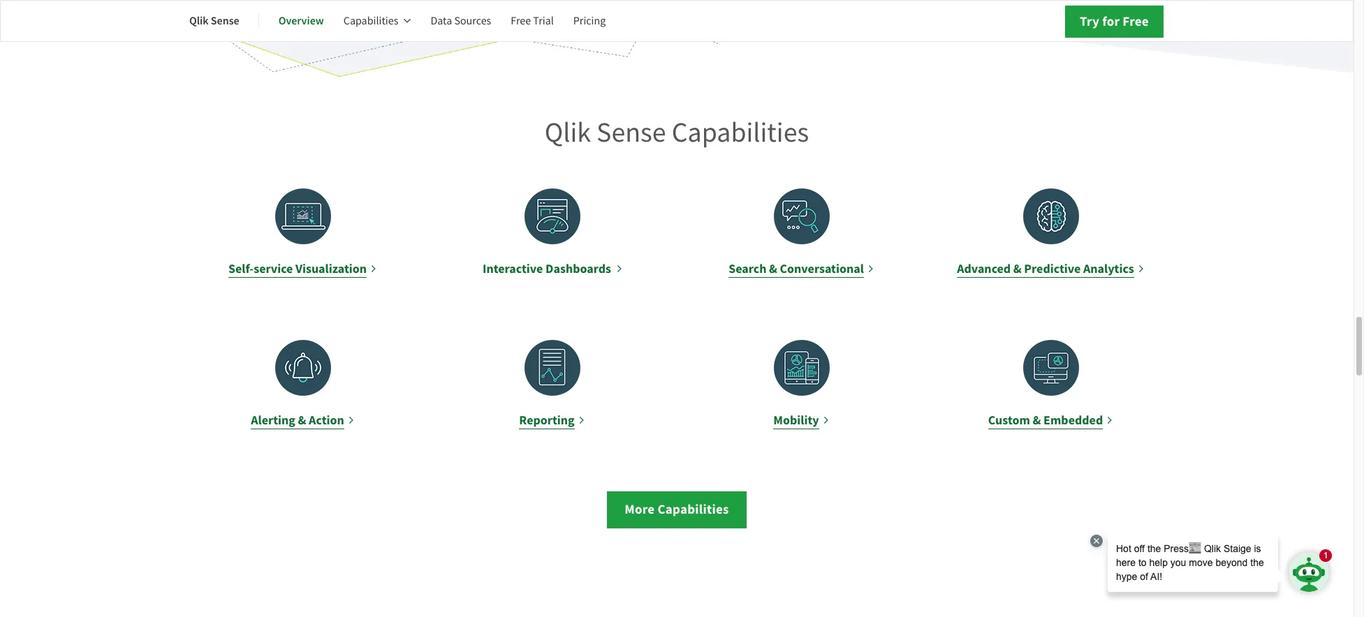 Task type: vqa. For each thing, say whether or not it's contained in the screenshot.
The Custom & Embedded LINK
yes



Task type: describe. For each thing, give the bounding box(es) containing it.
menu bar containing qlik sense
[[189, 4, 626, 38]]

free trial link
[[511, 4, 554, 38]]

advanced & predictive analytics link
[[938, 189, 1165, 279]]

sense for qlik sense capabilities
[[597, 115, 666, 150]]

reporting
[[519, 412, 575, 429]]

qlik for qlik sense capabilities
[[545, 115, 591, 150]]

dashboards
[[546, 261, 611, 278]]

try
[[1080, 13, 1100, 30]]

self-service visualization
[[228, 261, 367, 278]]

free inside free trial link
[[511, 14, 531, 28]]

action
[[309, 412, 344, 429]]

mobility link
[[688, 341, 915, 431]]

& for custom
[[1033, 412, 1041, 429]]

custom & embedded
[[988, 412, 1103, 429]]

qlik sense capabilities
[[545, 115, 809, 150]]

self-service visualization link
[[189, 189, 416, 279]]

more capabilities
[[625, 501, 729, 519]]

embedded
[[1044, 412, 1103, 429]]

overview
[[279, 13, 324, 28]]

& for advanced
[[1014, 261, 1022, 278]]

advanced
[[957, 261, 1011, 278]]

data sources link
[[431, 4, 491, 38]]

try for free link
[[1065, 6, 1164, 38]]

predictive
[[1024, 261, 1081, 278]]

custom & embedded link
[[938, 341, 1165, 431]]

visualization
[[295, 261, 367, 278]]

pricing
[[573, 14, 606, 28]]

qlik for qlik sense
[[189, 13, 209, 28]]

service
[[254, 261, 293, 278]]

interactive dashboards link
[[439, 189, 666, 279]]

1 vertical spatial capabilities
[[672, 115, 809, 150]]

2 vertical spatial capabilities
[[658, 501, 729, 519]]

conversational
[[780, 261, 864, 278]]



Task type: locate. For each thing, give the bounding box(es) containing it.
interactive dashboards
[[483, 261, 611, 278]]

0 vertical spatial sense
[[211, 13, 239, 28]]

sense
[[211, 13, 239, 28], [597, 115, 666, 150]]

qlik sense link
[[189, 4, 239, 38]]

& right search at top right
[[769, 261, 778, 278]]

1 horizontal spatial qlik
[[545, 115, 591, 150]]

free left trial
[[511, 14, 531, 28]]

qlik
[[189, 13, 209, 28], [545, 115, 591, 150]]

& for search
[[769, 261, 778, 278]]

interactive
[[483, 261, 543, 278]]

alerting
[[251, 412, 295, 429]]

sense inside the qlik sense link
[[211, 13, 239, 28]]

mobility
[[774, 412, 819, 429]]

more
[[625, 501, 655, 519]]

free
[[1123, 13, 1149, 30], [511, 14, 531, 28]]

& right advanced
[[1014, 261, 1022, 278]]

free right for
[[1123, 13, 1149, 30]]

1 vertical spatial sense
[[597, 115, 666, 150]]

pricing link
[[573, 4, 606, 38]]

custom
[[988, 412, 1030, 429]]

& for alerting
[[298, 412, 306, 429]]

qlik inside menu bar
[[189, 13, 209, 28]]

overview link
[[279, 4, 324, 38]]

&
[[769, 261, 778, 278], [1014, 261, 1022, 278], [298, 412, 306, 429], [1033, 412, 1041, 429]]

capabilities
[[344, 14, 399, 28], [672, 115, 809, 150], [658, 501, 729, 519]]

try for free
[[1080, 13, 1149, 30]]

0 horizontal spatial qlik
[[189, 13, 209, 28]]

trial
[[533, 14, 554, 28]]

0 horizontal spatial free
[[511, 14, 531, 28]]

for
[[1103, 13, 1120, 30]]

sources
[[454, 14, 491, 28]]

qlik sense
[[189, 13, 239, 28]]

self-
[[228, 261, 254, 278]]

data
[[431, 14, 452, 28]]

& left action
[[298, 412, 306, 429]]

alerting & action
[[251, 412, 344, 429]]

0 horizontal spatial sense
[[211, 13, 239, 28]]

capabilities link
[[344, 4, 411, 38]]

advanced & predictive analytics
[[957, 261, 1134, 278]]

free trial
[[511, 14, 554, 28]]

reporting link
[[439, 341, 666, 431]]

search & conversational link
[[688, 189, 915, 279]]

1 horizontal spatial sense
[[597, 115, 666, 150]]

more capabilities link
[[607, 492, 747, 529]]

data sources
[[431, 14, 491, 28]]

0 vertical spatial capabilities
[[344, 14, 399, 28]]

alerting & action link
[[189, 341, 416, 431]]

0 vertical spatial qlik
[[189, 13, 209, 28]]

sense for qlik sense
[[211, 13, 239, 28]]

menu bar
[[189, 4, 626, 38]]

& right custom
[[1033, 412, 1041, 429]]

search
[[729, 261, 767, 278]]

search & conversational
[[729, 261, 864, 278]]

1 vertical spatial qlik
[[545, 115, 591, 150]]

1 horizontal spatial free
[[1123, 13, 1149, 30]]

free inside try for free link
[[1123, 13, 1149, 30]]

analytics
[[1084, 261, 1134, 278]]



